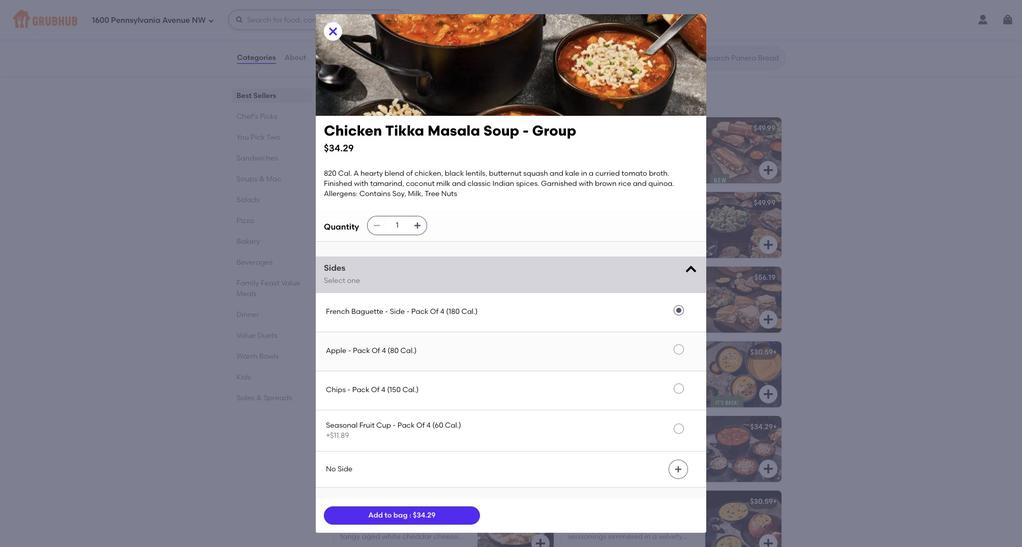 Task type: describe. For each thing, give the bounding box(es) containing it.
feast up broth.
[[663, 124, 682, 133]]

turkey
[[340, 423, 363, 432]]

seasonings
[[568, 533, 606, 542]]

4 up baguette,
[[598, 298, 603, 307]]

4 inside a meal to feed the whole family. including any 4 toasted baguettes, 1 group soup or group mac & cheese, and 1 whole salad. serves 4-6.
[[616, 149, 620, 158]]

premium family feast image
[[477, 342, 554, 408]]

family down 'baguette.'
[[373, 348, 396, 357]]

cookies.
[[568, 255, 597, 263]]

vegetarian
[[568, 348, 607, 357]]

feast down tree
[[427, 199, 446, 208]]

0 vertical spatial apple
[[598, 13, 619, 22]]

sandwiches tab
[[236, 153, 308, 164]]

french inside a meal to feed the whole family. includes 4 half sandwiches, 1 whole salad, 1 quart of soup, 1 whole french baguette, and 4 chocolate chippers. serves 4-6.
[[568, 319, 592, 328]]

0 vertical spatial flatbread
[[346, 199, 381, 208]]

french inside a meal to feed the whole family, including 4 half sandwiches, 1 whole salad, 1 group soup and 1 whole french baguette. serves 4-6.
[[340, 319, 364, 328]]

toasted inside a meal to feed the whole family. including any 4 toasted baguettes, 1 group soup or group mac & cheese, and 1 whole salad. serves 4-6.
[[622, 149, 649, 158]]

4- inside a meal to feed the whole family. including any 4 toasted baguettes, 1 group soup or group mac & cheese, and 1 whole salad. serves 4-6.
[[657, 170, 664, 178]]

to for a meal to feed the whole family. including any 3 toasted baguettes, 1 group soup or group mac & cheese, and 1 whole salad. serves 4-6.
[[366, 139, 373, 147]]

picks
[[260, 112, 277, 121]]

allergens: inside the 820 cal. a hearty blend of chicken, black lentils, butternut squash and kale in a curried tomato broth. finished with tamarind, coconut milk and classic indian spices. garnished with brown rice and quinoa. allergens: contains soy, milk, tree nuts
[[324, 190, 358, 199]]

vegetarian autumn squash soup - group
[[568, 348, 712, 357]]

apple inside 90 cal. organic apple juice. allergens: none
[[624, 27, 644, 36]]

masala for chicken tikka masala soup - group
[[619, 423, 644, 432]]

3 inside a meal to feed the whole family, including any 3 flatbread pizzas and 2 whole salads. serves 4-6.
[[388, 224, 392, 232]]

family up a meal to feed the whole family. including any 3 toasted baguettes, 1 group soup or group mac & cheese, and 1 whole salad. serves 4-6. on the top of the page
[[410, 124, 433, 133]]

orange
[[340, 13, 367, 22]]

group inside chicken tikka masala soup - group $34.29
[[532, 122, 576, 139]]

french inside french baguette - side - pack of 4 (180 cal.) button
[[326, 308, 350, 316]]

family up a meal to feed the whole family. includes 4 half sandwiches, 1 whole salad, 1 quart of soup, 1 whole french baguette, and 4 chocolate chippers. serves 4-6.
[[601, 274, 624, 282]]

- inside chips - pack of 4 (150 cal.) 'button'
[[347, 386, 351, 395]]

warm bowls
[[236, 352, 279, 361]]

allergens: inside 1930 cal. tender shell pasta in a blend of rich cheeses including our tangy aged white cheddar cheese sauce. serves 4. allergens: conta
[[396, 543, 430, 548]]

toasted up kale
[[574, 124, 602, 133]]

soup,
[[617, 234, 636, 243]]

the inside a meal to feed the whole family, including any 3 flatbread pizzas and 2 whole salads. serves 4-6.
[[392, 213, 404, 222]]

4 inside a meal to feed the whole family, including 4 half sandwiches, 1 whole salad, 1 group soup and 1 whole french baguette. serves 4-6.
[[374, 298, 378, 307]]

3 toasted baguette family feast image
[[477, 118, 554, 184]]

1600
[[92, 16, 109, 25]]

6. inside a meal to feed the whole family. including any 4 toasted baguettes, 1 group soup or group mac & cheese, and 1 whole salad. serves 4-6.
[[664, 170, 670, 178]]

salad. for 3
[[382, 170, 403, 178]]

to for a meal to feed the whole family. includes 4 half sandwiches, 1 whole salad, 1 quart of soup, and 1 whole french baguette. serves 4-6.
[[366, 363, 373, 372]]

soup for chicken tikka masala soup - group $34.29
[[483, 122, 519, 139]]

0 vertical spatial family feast value meals
[[332, 94, 467, 106]]

sides for sides & spreads
[[236, 394, 255, 403]]

the inside a meal to feed the whole family, including 4 half sandwiches, 1 whole salad, 1 group soup, 1 whole french baguette and 4 chocolate chipper cookies. serves 4-6.
[[620, 213, 631, 222]]

pack inside 'button'
[[352, 386, 369, 395]]

including for a meal to feed the whole family, including any 3 flatbread pizzas and 2 whole salads. serves 4-6.
[[340, 224, 372, 232]]

$35.59 +
[[522, 498, 549, 507]]

- inside turkey chili - group button
[[382, 423, 385, 432]]

family feast value meals tab
[[236, 278, 308, 299]]

salads.
[[368, 234, 392, 243]]

a for a meal to feed the whole family. includes 4 half sandwiches, 1 whole salad, 1 quart of soup, 1 whole french baguette, and 4 chocolate chippers. serves 4-6.
[[568, 288, 573, 297]]

baguettes, for 4 toasted baguette family feast
[[651, 149, 688, 158]]

blend inside the 820 cal. a hearty blend of chicken, black lentils, butternut squash and kale in a curried tomato broth. finished with tamarind, coconut milk and classic indian spices. garnished with brown rice and quinoa. allergens: contains soy, milk, tree nuts
[[385, 169, 404, 178]]

meal for a meal to feed the whole family. including any 4 toasted baguettes, 1 group soup or group mac & cheese, and 1 whole salad. serves 4-6.
[[575, 139, 592, 147]]

coconut
[[406, 180, 435, 188]]

half for baguette.
[[377, 373, 391, 382]]

family feast
[[340, 274, 384, 282]]

orange
[[401, 27, 426, 36]]

dinner
[[236, 311, 259, 319]]

salad, for french
[[340, 309, 361, 317]]

feed for a meal to feed the whole family, including 4 half sandwiches, 1 whole salad, 1 group soup and 1 whole french baguette. serves 4-6.
[[375, 288, 390, 297]]

family. for premium family feast with cookies
[[655, 288, 677, 297]]

feed for a meal to feed the whole family. includes 4 half sandwiches, 1 whole salad, 1 quart of soup, and 1 whole french baguette. serves 4-6.
[[375, 363, 390, 372]]

feed for a meal to feed the whole family. including any 3 toasted baguettes, 1 group soup or group mac & cheese, and 1 whole salad. serves 4-6.
[[375, 139, 390, 147]]

nuts
[[441, 190, 457, 199]]

0 horizontal spatial side
[[338, 465, 352, 474]]

sides & spreads tab
[[236, 393, 308, 404]]

pizza tab
[[236, 216, 308, 226]]

salad. for 4
[[610, 170, 631, 178]]

no
[[326, 465, 336, 474]]

- inside chicken tikka masala soup - group $34.29
[[523, 122, 529, 139]]

velvety
[[659, 533, 682, 542]]

to for a meal to feed the whole family, including 4 half sandwiches, 1 whole salad, 1 group soup and 1 whole french baguette. serves 4-6.
[[366, 288, 373, 297]]

1 horizontal spatial mac
[[340, 498, 356, 507]]

categories button
[[236, 40, 276, 76]]

0 vertical spatial value
[[402, 94, 432, 106]]

best sellers
[[236, 92, 276, 100]]

feast right one
[[365, 274, 384, 282]]

6. inside a meal to feed the whole family, including 4 half sandwiches, 1 whole salad, 1 group soup, 1 whole french baguette and 4 chocolate chipper cookies. serves 4-6.
[[630, 255, 636, 263]]

shredded
[[568, 523, 601, 531]]

$34.29 +
[[750, 423, 777, 432]]

reviews
[[315, 53, 343, 62]]

3 flatbread pizza family feast
[[340, 199, 446, 208]]

duets
[[257, 332, 277, 340]]

value inside tab
[[236, 332, 256, 340]]

and inside a meal to feed the whole family. includes 4 half sandwiches, 1 whole salad, 1 quart of soup, 1 whole french baguette, and 4 chocolate chippers. serves 4-6.
[[629, 319, 643, 328]]

french baguette - side - pack of 4 (180 cal.) button
[[316, 293, 706, 332]]

organic apple juice
[[568, 13, 640, 22]]

quart for baguette,
[[596, 309, 616, 317]]

allergens: inside 90 cal. organic apple juice. allergens: none
[[568, 38, 602, 46]]

cheese inside 830 cal. chopped broccoli, shredded carrots and select seasonings simmered in a velvety smooth cheese sauce.  serves
[[596, 543, 620, 548]]

$30.59 for broccoli cheddar soup - group
[[750, 498, 773, 507]]

a meal to feed the whole family. including any 3 toasted baguettes, 1 group soup or group mac & cheese, and 1 whole salad. serves 4-6.
[[340, 139, 465, 178]]

4 inside seasonal fruit cup - pack of 4 (60 cal.) +$11.89
[[426, 421, 431, 430]]

to for a meal to feed the whole family, including 4 half sandwiches, 1 whole salad, 1 group soup, 1 whole french baguette and 4 chocolate chipper cookies. serves 4-6.
[[594, 213, 601, 222]]

any inside a meal to feed the whole family, including any 3 flatbread pizzas and 2 whole salads. serves 4-6.
[[374, 224, 386, 232]]

family feast value meals inside tab
[[236, 279, 300, 298]]

search icon image
[[689, 52, 701, 64]]

none for premium
[[376, 38, 393, 46]]

cookies
[[665, 274, 693, 282]]

pack inside button
[[353, 347, 370, 356]]

4 right $43.69
[[568, 124, 572, 133]]

indian
[[493, 180, 514, 188]]

and inside the a meal to feed the whole family. includes 4 half sandwiches, 1 whole salad, 1 quart of soup, and 1 whole french baguette. serves 4-6.
[[420, 383, 433, 392]]

of inside button
[[372, 347, 380, 356]]

cal.) inside chips - pack of 4 (150 cal.) 'button'
[[402, 386, 419, 395]]

cheddar
[[402, 533, 432, 542]]

and inside a meal to feed the whole family. including any 4 toasted baguettes, 1 group soup or group mac & cheese, and 1 whole salad. serves 4-6.
[[568, 170, 582, 178]]

chicken tikka masala soup - group $34.29
[[324, 122, 576, 154]]

avenue
[[162, 16, 190, 25]]

family up a meal to feed the whole family. including any 4 toasted baguettes, 1 group soup or group mac & cheese, and 1 whole salad. serves 4-6.
[[638, 124, 661, 133]]

carrots
[[603, 523, 627, 531]]

tamarind,
[[370, 180, 404, 188]]

the for 4 toasted baguette family feast
[[620, 139, 631, 147]]

cal. for a
[[338, 169, 352, 178]]

to left bag
[[385, 511, 392, 520]]

whole inside the a meal to feed the whole family. includes 4 half sandwiches, 1 whole salad, 1 quart of soup, and 1 whole french baguette. serves 4-6.
[[405, 363, 426, 372]]

family, for 1
[[427, 288, 450, 297]]

4- inside a meal to feed the whole family. includes 4 half sandwiches, 1 whole salad, 1 quart of soup, 1 whole french baguette, and 4 chocolate chippers. serves 4-6.
[[627, 329, 634, 338]]

feed for a meal to feed the whole family. including any 4 toasted baguettes, 1 group soup or group mac & cheese, and 1 whole salad. serves 4-6.
[[603, 139, 618, 147]]

a inside the 820 cal. a hearty blend of chicken, black lentils, butternut squash and kale in a curried tomato broth. finished with tamarind, coconut milk and classic indian spices. garnished with brown rice and quinoa. allergens: contains soy, milk, tree nuts
[[354, 169, 359, 178]]

4 inside button
[[440, 308, 444, 316]]

baguettes, for 3 toasted baguette family feast
[[423, 149, 461, 158]]

and inside a meal to feed the whole family. including any 3 toasted baguettes, 1 group soup or group mac & cheese, and 1 whole salad. serves 4-6.
[[340, 170, 354, 178]]

squash
[[638, 348, 664, 357]]

french inside the a meal to feed the whole family. includes 4 half sandwiches, 1 whole salad, 1 quart of soup, and 1 whole french baguette. serves 4-6.
[[340, 394, 364, 402]]

$30.59 + for broccoli cheddar soup - group
[[750, 498, 777, 507]]

two
[[266, 133, 280, 142]]

broccoli cheddar soup - group
[[568, 498, 677, 507]]

our
[[448, 523, 459, 531]]

4 down soup,
[[617, 244, 621, 253]]

1930
[[340, 512, 355, 521]]

rich
[[370, 523, 383, 531]]

6. inside a meal to feed the whole family, including 4 half sandwiches, 1 whole salad, 1 group soup and 1 whole french baguette. serves 4-6.
[[432, 319, 438, 328]]

family. for premium family feast
[[427, 363, 450, 372]]

spreads
[[263, 394, 292, 403]]

tree
[[425, 190, 440, 199]]

a meal to feed the whole family. includes 4 half sandwiches, 1 whole salad, 1 quart of soup, and 1 whole french baguette. serves 4-6.
[[340, 363, 464, 402]]

& for sides & spreads
[[256, 394, 262, 403]]

feast up black
[[435, 124, 454, 133]]

soy,
[[392, 190, 406, 199]]

$49.99 for a meal to feed the whole family, including 4 half sandwiches, 1 whole salad, 1 group soup, 1 whole french baguette and 4 chocolate chipper cookies. serves 4-6.
[[754, 199, 775, 208]]

organic apple juice image
[[705, 6, 782, 72]]

$56.19
[[754, 274, 775, 282]]

black
[[445, 169, 464, 178]]

- inside "apple - pack of 4 (80 cal.)" button
[[348, 347, 351, 356]]

family down 2
[[340, 274, 363, 282]]

value duets tab
[[236, 331, 308, 341]]

of inside the a meal to feed the whole family. includes 4 half sandwiches, 1 whole salad, 1 quart of soup, and 1 whole french baguette. serves 4-6.
[[390, 383, 397, 392]]

apple - pack of 4 (80 cal.) button
[[316, 332, 706, 371]]

chicken for chicken tikka masala soup - group $34.29
[[324, 122, 382, 139]]

with
[[647, 274, 663, 282]]

to for a meal to feed the whole family. includes 4 half sandwiches, 1 whole salad, 1 quart of soup, 1 whole french baguette, and 4 chocolate chippers. serves 4-6.
[[594, 288, 601, 297]]

autumn
[[608, 348, 636, 357]]

toasted up hearty
[[346, 124, 374, 133]]

premium family feast with cookies
[[568, 274, 693, 282]]

4- inside a meal to feed the whole family, including any 3 flatbread pizzas and 2 whole salads. serves 4-6.
[[418, 234, 425, 243]]

toasted inside a meal to feed the whole family. including any 3 toasted baguettes, 1 group soup or group mac & cheese, and 1 whole salad. serves 4-6.
[[394, 149, 422, 158]]

orange juice image
[[477, 6, 554, 72]]

beverages
[[236, 258, 273, 267]]

4 inside 'button'
[[381, 386, 385, 395]]

cal.) inside seasonal fruit cup - pack of 4 (60 cal.) +$11.89
[[445, 421, 461, 430]]

apple - pack of 4 (80 cal.)
[[326, 347, 417, 356]]

mac & cheese - group
[[340, 498, 419, 507]]

6. inside a meal to feed the whole family. including any 3 toasted baguettes, 1 group soup or group mac & cheese, and 1 whole salad. serves 4-6.
[[436, 170, 442, 178]]

whole inside a meal to feed the whole family. includes 4 half sandwiches, 1 whole salad, 1 quart of soup, 1 whole french baguette, and 4 chocolate chippers. serves 4-6.
[[633, 288, 653, 297]]

90
[[568, 27, 577, 36]]

white
[[382, 533, 401, 542]]

bakery tab
[[236, 236, 308, 247]]

$34.29 inside chicken tikka masala soup - group $34.29
[[324, 142, 354, 154]]

baguette for 4
[[604, 124, 636, 133]]

pennsylvania
[[111, 16, 160, 25]]

in inside the 820 cal. a hearty blend of chicken, black lentils, butternut squash and kale in a curried tomato broth. finished with tamarind, coconut milk and classic indian spices. garnished with brown rice and quinoa. allergens: contains soy, milk, tree nuts
[[581, 169, 587, 178]]

tikka for chicken tikka masala soup - group
[[598, 423, 617, 432]]

serves inside a meal to feed the whole family, including 4 half sandwiches, 1 whole salad, 1 group soup and 1 whole french baguette. serves 4-6.
[[401, 319, 424, 328]]

feed for a meal to feed the whole family, including any 3 flatbread pizzas and 2 whole salads. serves 4-6.
[[375, 213, 390, 222]]

feed for a meal to feed the whole family. includes 4 half sandwiches, 1 whole salad, 1 quart of soup, 1 whole french baguette, and 4 chocolate chippers. serves 4-6.
[[603, 288, 618, 297]]

kale
[[565, 169, 579, 178]]

soup, for 4
[[626, 309, 646, 317]]

serves inside a meal to feed the whole family. including any 4 toasted baguettes, 1 group soup or group mac & cheese, and 1 whole salad. serves 4-6.
[[632, 170, 655, 178]]

curried
[[595, 169, 620, 178]]

group inside a meal to feed the whole family, including 4 half sandwiches, 1 whole salad, 1 group soup and 1 whole french baguette. serves 4-6.
[[367, 309, 388, 317]]

cal. for organic
[[578, 27, 592, 36]]

pizza inside tab
[[236, 217, 254, 225]]

4 toasted baguette family feast
[[568, 124, 682, 133]]

cheddar
[[598, 498, 630, 507]]

0 vertical spatial meals
[[435, 94, 467, 106]]

& inside a meal to feed the whole family. including any 3 toasted baguettes, 1 group soup or group mac & cheese, and 1 whole salad. serves 4-6.
[[430, 159, 435, 168]]

salads tab
[[236, 195, 308, 205]]

of inside 1930 cal. tender shell pasta in a blend of rich cheeses including our tangy aged white cheddar cheese sauce. serves 4. allergens: conta
[[362, 523, 368, 531]]

milk
[[436, 180, 450, 188]]

2 juice from the left
[[621, 13, 640, 22]]

the for premium family feast
[[392, 363, 404, 372]]

sandwiches, for and
[[392, 373, 436, 382]]

soup, for serves
[[399, 383, 418, 392]]

pack inside button
[[411, 308, 428, 316]]

cheese inside 1930 cal. tender shell pasta in a blend of rich cheeses including our tangy aged white cheddar cheese sauce. serves 4. allergens: conta
[[434, 533, 458, 542]]

cal. for tender
[[357, 512, 371, 521]]

feast inside family feast value meals
[[261, 279, 280, 288]]

quart for french
[[368, 383, 388, 392]]

spices.
[[516, 180, 539, 188]]

salad, for french
[[340, 383, 362, 392]]

value duets
[[236, 332, 277, 340]]

830 cal. chopped broccoli, shredded carrots and select seasonings simmered in a velvety smooth cheese sauce.  serves
[[568, 512, 682, 548]]

1 horizontal spatial $34.29
[[413, 511, 436, 520]]

sauce. inside 830 cal. chopped broccoli, shredded carrots and select seasonings simmered in a velvety smooth cheese sauce.  serves
[[622, 543, 645, 548]]

soups & mac
[[236, 175, 281, 184]]

apple inside button
[[326, 347, 346, 356]]

sides select one
[[324, 263, 360, 285]]

feast left with
[[626, 274, 645, 282]]

and inside a meal to feed the whole family, including 4 half sandwiches, 1 whole salad, 1 group soup, 1 whole french baguette and 4 chocolate chipper cookies. serves 4-6.
[[602, 244, 616, 253]]

soup for 3
[[363, 159, 379, 168]]

family. for 4 toasted baguette family feast
[[655, 139, 677, 147]]

a inside the 820 cal. a hearty blend of chicken, black lentils, butternut squash and kale in a curried tomato broth. finished with tamarind, coconut milk and classic indian spices. garnished with brown rice and quinoa. allergens: contains soy, milk, tree nuts
[[589, 169, 594, 178]]

4- inside the a meal to feed the whole family. includes 4 half sandwiches, 1 whole salad, 1 quart of soup, and 1 whole french baguette. serves 4-6.
[[425, 394, 432, 402]]

mac & cheese - group image
[[477, 491, 554, 548]]

of inside the 820 cal. a hearty blend of chicken, black lentils, butternut squash and kale in a curried tomato broth. finished with tamarind, coconut milk and classic indian spices. garnished with brown rice and quinoa. allergens: contains soy, milk, tree nuts
[[406, 169, 413, 178]]

turkey chili - group button
[[334, 417, 554, 483]]

chicken,
[[415, 169, 443, 178]]

chippers.
[[568, 329, 601, 338]]

masala for chicken tikka masala soup - group $34.29
[[428, 122, 480, 139]]

group up tamarind,
[[390, 159, 410, 168]]

bakery
[[236, 237, 260, 246]]

pack inside seasonal fruit cup - pack of 4 (60 cal.) +$11.89
[[397, 421, 415, 430]]

baguette.
[[366, 319, 400, 328]]

to for a meal to feed the whole family, including any 3 flatbread pizzas and 2 whole salads. serves 4-6.
[[366, 213, 373, 222]]

of inside seasonal fruit cup - pack of 4 (60 cal.) +$11.89
[[416, 421, 425, 430]]

$4.29
[[529, 13, 548, 22]]

bag
[[393, 511, 408, 520]]

family down 'milk,'
[[402, 199, 425, 208]]

baguette inside french baguette - side - pack of 4 (180 cal.) button
[[351, 308, 383, 316]]

select
[[644, 523, 665, 531]]

group inside button
[[387, 423, 409, 432]]

4 down brown
[[601, 224, 606, 232]]

6. inside the a meal to feed the whole family. includes 4 half sandwiches, 1 whole salad, 1 quart of soup, and 1 whole french baguette. serves 4-6.
[[432, 394, 438, 402]]

serves inside the a meal to feed the whole family. includes 4 half sandwiches, 1 whole salad, 1 quart of soup, and 1 whole french baguette. serves 4-6.
[[401, 394, 424, 402]]

soup for vegetarian autumn squash soup - group
[[665, 348, 683, 357]]

fruit
[[359, 421, 375, 430]]

feast up 3 toasted baguette family feast
[[370, 94, 400, 106]]

in inside 1930 cal. tender shell pasta in a blend of rich cheeses including our tangy aged white cheddar cheese sauce. serves 4. allergens: conta
[[437, 512, 443, 521]]

serves inside a meal to feed the whole family, including 4 half sandwiches, 1 whole salad, 1 group soup, 1 whole french baguette and 4 chocolate chipper cookies. serves 4-6.
[[599, 255, 622, 263]]

family down "reviews" 'button'
[[332, 94, 368, 106]]

add
[[368, 511, 383, 520]]

meals inside tab
[[236, 290, 257, 298]]

reviews button
[[314, 40, 344, 76]]

any for 3
[[374, 149, 387, 158]]

group up kale
[[568, 159, 589, 168]]

meal for a meal to feed the whole family, including 4 half sandwiches, 1 whole salad, 1 group soup and 1 whole french baguette. serves 4-6.
[[347, 288, 364, 297]]

a inside 1930 cal. tender shell pasta in a blend of rich cheeses including our tangy aged white cheddar cheese sauce. serves 4. allergens: conta
[[445, 512, 449, 521]]

flatbread inside a meal to feed the whole family, including any 3 flatbread pizzas and 2 whole salads. serves 4-6.
[[394, 224, 428, 232]]

group inside a meal to feed the whole family, including 4 half sandwiches, 1 whole salad, 1 group soup, 1 whole french baguette and 4 chocolate chipper cookies. serves 4-6.
[[595, 234, 616, 243]]

salads
[[236, 196, 260, 204]]

chocolate inside a meal to feed the whole family. includes 4 half sandwiches, 1 whole salad, 1 quart of soup, 1 whole french baguette, and 4 chocolate chippers. serves 4-6.
[[650, 319, 687, 328]]

of inside 'button'
[[371, 386, 379, 395]]

90 cal. organic apple juice. allergens: none
[[568, 27, 667, 46]]



Task type: vqa. For each thing, say whether or not it's contained in the screenshot.
Tacos
no



Task type: locate. For each thing, give the bounding box(es) containing it.
a left curried
[[589, 169, 594, 178]]

of up the 'coconut'
[[406, 169, 413, 178]]

tender
[[373, 512, 396, 521]]

2 horizontal spatial in
[[644, 533, 651, 542]]

sides for sides select one
[[324, 263, 345, 273]]

(80
[[388, 347, 399, 356]]

chocolate down soup,
[[623, 244, 660, 253]]

sauce. inside 1930 cal. tender shell pasta in a blend of rich cheeses including our tangy aged white cheddar cheese sauce. serves 4. allergens: conta
[[340, 543, 363, 548]]

1 horizontal spatial baguettes,
[[651, 149, 688, 158]]

1 cheese, from the left
[[437, 159, 463, 168]]

2 baguettes, from the left
[[651, 149, 688, 158]]

0 vertical spatial tikka
[[385, 122, 424, 139]]

of inside button
[[430, 308, 439, 316]]

the down 3 flatbread pizza family feast
[[392, 213, 404, 222]]

1 horizontal spatial flatbread
[[394, 224, 428, 232]]

sides inside sides select one
[[324, 263, 345, 273]]

0 vertical spatial cheese
[[434, 533, 458, 542]]

pack left (180 at left
[[411, 308, 428, 316]]

salad. up tamarind,
[[382, 170, 403, 178]]

pizza down soy,
[[382, 199, 401, 208]]

to inside a meal to feed the whole family. includes 4 half sandwiches, 1 whole salad, 1 quart of soup, 1 whole french baguette, and 4 chocolate chippers. serves 4-6.
[[594, 288, 601, 297]]

pizzas
[[429, 224, 450, 232]]

1 horizontal spatial cheese,
[[664, 159, 691, 168]]

of inside a meal to feed the whole family. includes 4 half sandwiches, 1 whole salad, 1 quart of soup, 1 whole french baguette, and 4 chocolate chippers. serves 4-6.
[[618, 309, 625, 317]]

chef's picks
[[236, 112, 277, 121]]

0 vertical spatial half
[[607, 224, 620, 232]]

a for a meal to feed the whole family. including any 3 toasted baguettes, 1 group soup or group mac & cheese, and 1 whole salad. serves 4-6.
[[340, 139, 345, 147]]

beverages tab
[[236, 257, 308, 268]]

0 horizontal spatial including
[[340, 149, 372, 158]]

premium for a meal to feed the whole family. includes 4 half sandwiches, 1 whole salad, 1 quart of soup, and 1 whole french baguette. serves 4-6.
[[340, 348, 371, 357]]

2 mac from the left
[[640, 159, 656, 168]]

side
[[390, 308, 405, 316], [338, 465, 352, 474]]

2 salad. from the left
[[610, 170, 631, 178]]

french left 'baguette.'
[[340, 319, 364, 328]]

the for family feast
[[392, 288, 404, 297]]

blend inside 1930 cal. tender shell pasta in a blend of rich cheeses including our tangy aged white cheddar cheese sauce. serves 4. allergens: conta
[[340, 523, 360, 531]]

includes up chips - pack of 4 (150 cal.)
[[340, 373, 369, 382]]

1 or from the left
[[381, 159, 388, 168]]

soup up 'baguette.'
[[389, 309, 406, 317]]

0 horizontal spatial apple
[[326, 347, 346, 356]]

a up kale
[[568, 139, 573, 147]]

you pick two tab
[[236, 132, 308, 143]]

any for 4
[[602, 149, 614, 158]]

family, for whole
[[655, 213, 678, 222]]

sandwiches, inside a meal to feed the whole family, including 4 half sandwiches, 1 whole salad, 1 group soup and 1 whole french baguette. serves 4-6.
[[394, 298, 437, 307]]

premium for a meal to feed the whole family. includes 4 half sandwiches, 1 whole salad, 1 quart of soup, 1 whole french baguette, and 4 chocolate chippers. serves 4-6.
[[568, 274, 599, 282]]

4 inside the a meal to feed the whole family. includes 4 half sandwiches, 1 whole salad, 1 quart of soup, and 1 whole french baguette. serves 4-6.
[[371, 373, 375, 382]]

meal for a meal to feed the whole family. includes 4 half sandwiches, 1 whole salad, 1 quart of soup, and 1 whole french baguette. serves 4-6.
[[347, 363, 364, 372]]

classic
[[467, 180, 491, 188]]

4 left (150
[[381, 386, 385, 395]]

quinoa.
[[648, 180, 674, 188]]

1 vertical spatial value
[[281, 279, 300, 288]]

half up baguette,
[[604, 298, 618, 307]]

1 vertical spatial $49.99
[[754, 199, 775, 208]]

+ for mac & cheese - group
[[545, 498, 549, 507]]

a inside a meal to feed the whole family, including any 3 flatbread pizzas and 2 whole salads. serves 4-6.
[[340, 213, 345, 222]]

a meal to feed the whole family, including 4 half sandwiches, 1 whole salad, 1 group soup, 1 whole french baguette and 4 chocolate chipper cookies. serves 4-6.
[[568, 213, 691, 263]]

0 horizontal spatial sandwiches,
[[392, 373, 436, 382]]

you pick two
[[236, 133, 280, 142]]

1 vertical spatial includes
[[340, 373, 369, 382]]

1 sauce. from the left
[[340, 543, 363, 548]]

orange juice
[[340, 13, 388, 22]]

quart up baguette.
[[368, 383, 388, 392]]

chicken tikka masala soup - group
[[568, 423, 692, 432]]

soup inside a meal to feed the whole family, including 4 half sandwiches, 1 whole salad, 1 group soup and 1 whole french baguette. serves 4-6.
[[389, 309, 406, 317]]

meal for a meal to feed the whole family, including 4 half sandwiches, 1 whole salad, 1 group soup, 1 whole french baguette and 4 chocolate chipper cookies. serves 4-6.
[[575, 213, 592, 222]]

the inside a meal to feed the whole family, including 4 half sandwiches, 1 whole salad, 1 group soup and 1 whole french baguette. serves 4-6.
[[392, 288, 404, 297]]

$30.59 for vegetarian autumn squash soup - group
[[750, 348, 773, 357]]

or for 3
[[381, 159, 388, 168]]

chili
[[365, 423, 380, 432]]

0 horizontal spatial masala
[[428, 122, 480, 139]]

salad.
[[382, 170, 403, 178], [610, 170, 631, 178]]

half
[[607, 224, 620, 232], [379, 298, 393, 307]]

with down kale
[[579, 180, 593, 188]]

0 horizontal spatial meals
[[236, 290, 257, 298]]

1 vertical spatial $34.29
[[750, 423, 773, 432]]

1 horizontal spatial apple
[[598, 13, 619, 22]]

the inside a meal to feed the whole family. including any 3 toasted baguettes, 1 group soup or group mac & cheese, and 1 whole salad. serves 4-6.
[[392, 139, 404, 147]]

or for 4
[[609, 159, 616, 168]]

value up 3 toasted baguette family feast
[[402, 94, 432, 106]]

1 vertical spatial a
[[445, 512, 449, 521]]

of left rich
[[362, 523, 368, 531]]

0 vertical spatial mac
[[266, 175, 281, 184]]

1 vertical spatial meals
[[236, 290, 257, 298]]

meals up chicken tikka masala soup - group $34.29
[[435, 94, 467, 106]]

svg image
[[327, 25, 339, 38], [534, 53, 547, 65], [762, 164, 774, 177], [373, 222, 381, 230], [413, 222, 422, 230], [534, 239, 547, 251], [762, 239, 774, 251], [684, 263, 698, 277], [762, 463, 774, 476], [534, 538, 547, 548]]

chips - pack of 4 (150 cal.) button
[[316, 371, 706, 410]]

mac for 3
[[412, 159, 428, 168]]

2 horizontal spatial soup
[[590, 159, 607, 168]]

sandwiches, up french baguette - side - pack of 4 (180 cal.)
[[394, 298, 437, 307]]

2 vertical spatial apple
[[326, 347, 346, 356]]

a up baguette on the top
[[568, 213, 573, 222]]

1 horizontal spatial cheese
[[596, 543, 620, 548]]

+ for chicken tikka masala soup - group
[[773, 423, 777, 432]]

any up "salads."
[[374, 224, 386, 232]]

2 horizontal spatial a
[[652, 533, 657, 542]]

(60
[[432, 421, 443, 430]]

0 vertical spatial masala
[[428, 122, 480, 139]]

1 horizontal spatial quart
[[596, 309, 616, 317]]

1 vertical spatial chicken
[[568, 423, 597, 432]]

family feast value meals down beverages tab on the left of page
[[236, 279, 300, 298]]

half for and
[[604, 298, 618, 307]]

1 horizontal spatial with
[[579, 180, 593, 188]]

the up french baguette - side - pack of 4 (180 cal.)
[[392, 288, 404, 297]]

including up hearty
[[340, 149, 372, 158]]

$35.59
[[522, 498, 545, 507]]

2 sauce. from the left
[[622, 543, 645, 548]]

feast
[[370, 94, 400, 106], [435, 124, 454, 133], [663, 124, 682, 133], [427, 199, 446, 208], [365, 274, 384, 282], [626, 274, 645, 282], [261, 279, 280, 288], [398, 348, 417, 357]]

or up curried
[[609, 159, 616, 168]]

1 horizontal spatial includes
[[568, 298, 597, 307]]

side right no
[[338, 465, 352, 474]]

(180
[[446, 308, 460, 316]]

including inside 1930 cal. tender shell pasta in a blend of rich cheeses including our tangy aged white cheddar cheese sauce. serves 4. allergens: conta
[[415, 523, 446, 531]]

1 vertical spatial family feast value meals
[[236, 279, 300, 298]]

1 salad. from the left
[[382, 170, 403, 178]]

Input item quantity number field
[[386, 216, 408, 235]]

half for soup
[[379, 298, 393, 307]]

1 horizontal spatial in
[[581, 169, 587, 178]]

including
[[340, 149, 372, 158], [568, 149, 600, 158]]

3 inside a meal to feed the whole family. including any 3 toasted baguettes, 1 group soup or group mac & cheese, and 1 whole salad. serves 4-6.
[[388, 149, 392, 158]]

a up finished
[[340, 139, 345, 147]]

0 horizontal spatial cheese
[[434, 533, 458, 542]]

baguette up 'baguette.'
[[351, 308, 383, 316]]

to inside the a meal to feed the whole family. includes 4 half sandwiches, 1 whole salad, 1 quart of soup, and 1 whole french baguette. serves 4-6.
[[366, 363, 373, 372]]

2 horizontal spatial value
[[402, 94, 432, 106]]

$34.29
[[324, 142, 354, 154], [750, 423, 773, 432], [413, 511, 436, 520]]

1 horizontal spatial juice
[[621, 13, 640, 22]]

feed inside a meal to feed the whole family, including 4 half sandwiches, 1 whole salad, 1 group soup and 1 whole french baguette. serves 4-6.
[[375, 288, 390, 297]]

0 horizontal spatial family feast value meals
[[236, 279, 300, 298]]

6. inside a meal to feed the whole family. includes 4 half sandwiches, 1 whole salad, 1 quart of soup, 1 whole french baguette, and 4 chocolate chippers. serves 4-6.
[[634, 329, 640, 338]]

group up 'baguette.'
[[367, 309, 388, 317]]

or up hearty
[[381, 159, 388, 168]]

3 flatbread pizza family feast image
[[477, 192, 554, 258]]

4 toasted baguette family feast image
[[705, 118, 782, 184]]

mac
[[412, 159, 428, 168], [640, 159, 656, 168]]

salad. inside a meal to feed the whole family. including any 3 toasted baguettes, 1 group soup or group mac & cheese, and 1 whole salad. serves 4-6.
[[382, 170, 403, 178]]

pizza down salads
[[236, 217, 254, 225]]

none inside 90 cal. organic apple juice. allergens: none
[[603, 38, 621, 46]]

french down select
[[326, 308, 350, 316]]

4 left (180 at left
[[440, 308, 444, 316]]

Search Panera Bread search field
[[704, 53, 782, 63]]

4- inside a meal to feed the whole family. including any 3 toasted baguettes, 1 group soup or group mac & cheese, and 1 whole salad. serves 4-6.
[[429, 170, 436, 178]]

of
[[430, 308, 439, 316], [372, 347, 380, 356], [371, 386, 379, 395], [416, 421, 425, 430]]

pick
[[251, 133, 265, 142]]

seasonal
[[326, 421, 358, 430]]

1 vertical spatial organic
[[594, 27, 622, 36]]

salad, up seasonal
[[340, 383, 362, 392]]

cheese,
[[437, 159, 463, 168], [664, 159, 691, 168]]

about
[[285, 53, 306, 62]]

finished
[[324, 180, 352, 188]]

4- inside a meal to feed the whole family, including 4 half sandwiches, 1 whole salad, 1 group soup, 1 whole french baguette and 4 chocolate chipper cookies. serves 4-6.
[[623, 255, 630, 263]]

sandwiches, for 1
[[620, 298, 664, 307]]

to inside a meal to feed the whole family, including 4 half sandwiches, 1 whole salad, 1 group soup, 1 whole french baguette and 4 chocolate chipper cookies. serves 4-6.
[[594, 213, 601, 222]]

milk,
[[408, 190, 423, 199]]

premium family feast with cookies image
[[705, 267, 782, 333]]

about button
[[284, 40, 307, 76]]

value inside family feast value meals
[[281, 279, 300, 288]]

1 vertical spatial half
[[379, 298, 393, 307]]

a for a meal to feed the whole family, including 4 half sandwiches, 1 whole salad, 1 group soup and 1 whole french baguette. serves 4-6.
[[340, 288, 345, 297]]

soup for chicken tikka masala soup - group
[[646, 423, 664, 432]]

family, up chipper
[[655, 213, 678, 222]]

salad, for baguette,
[[568, 309, 590, 317]]

2 or from the left
[[609, 159, 616, 168]]

premium left (80
[[340, 348, 371, 357]]

4.
[[389, 543, 395, 548]]

2 vertical spatial a
[[652, 533, 657, 542]]

group
[[340, 159, 361, 168], [390, 159, 410, 168], [568, 159, 589, 168], [618, 159, 638, 168], [595, 234, 616, 243], [367, 309, 388, 317]]

4- up autumn
[[627, 329, 634, 338]]

1 horizontal spatial value
[[281, 279, 300, 288]]

cal. inside 830 cal. chopped broccoli, shredded carrots and select seasonings simmered in a velvety smooth cheese sauce.  serves
[[582, 512, 596, 521]]

baguette.
[[366, 394, 399, 402]]

french inside a meal to feed the whole family, including 4 half sandwiches, 1 whole salad, 1 group soup, 1 whole french baguette and 4 chocolate chipper cookies. serves 4-6.
[[664, 234, 688, 243]]

serves right "salads."
[[394, 234, 416, 243]]

1 horizontal spatial a
[[589, 169, 594, 178]]

family feast with cookies image
[[705, 192, 782, 258]]

group up hearty
[[340, 159, 361, 168]]

a meal to feed the whole family, including any 3 flatbread pizzas and 2 whole salads. serves 4-6.
[[340, 213, 466, 243]]

2 cheese, from the left
[[664, 159, 691, 168]]

of left the (60
[[416, 421, 425, 430]]

2 vertical spatial value
[[236, 332, 256, 340]]

chicken tikka masala soup - group image
[[705, 417, 782, 483]]

sides & spreads
[[236, 394, 292, 403]]

4 up squash
[[644, 319, 648, 328]]

:
[[409, 511, 411, 520]]

sandwiches, for and
[[394, 298, 437, 307]]

soup inside chicken tikka masala soup - group $34.29
[[483, 122, 519, 139]]

including for a meal to feed the whole family, including 4 half sandwiches, 1 whole salad, 1 group soup and 1 whole french baguette. serves 4-6.
[[340, 298, 372, 307]]

of up baguette,
[[618, 309, 625, 317]]

4 up curried
[[616, 149, 620, 158]]

chips - pack of 4 (150 cal.)
[[326, 386, 419, 395]]

& inside a meal to feed the whole family. including any 4 toasted baguettes, 1 group soup or group mac & cheese, and 1 whole salad. serves 4-6.
[[657, 159, 663, 168]]

main navigation navigation
[[0, 0, 1022, 40]]

4- right input item quantity number field
[[418, 234, 425, 243]]

soup up hearty
[[363, 159, 379, 168]]

sauce.
[[340, 543, 363, 548], [622, 543, 645, 548]]

the for premium family feast with cookies
[[620, 288, 631, 297]]

brown
[[595, 180, 617, 188]]

2 including from the left
[[568, 149, 600, 158]]

group up tomato
[[618, 159, 638, 168]]

in down select
[[644, 533, 651, 542]]

allergens: inside 160 cal. premium orange juice. allergens: none
[[340, 38, 374, 46]]

warm bowls tab
[[236, 351, 308, 362]]

baguette for 3
[[376, 124, 408, 133]]

1 $30.59 + from the top
[[750, 348, 777, 357]]

0 horizontal spatial chicken
[[324, 122, 382, 139]]

serves down french baguette - side - pack of 4 (180 cal.)
[[401, 319, 424, 328]]

$49.99 for a meal to feed the whole family. including any 4 toasted baguettes, 1 group soup or group mac & cheese, and 1 whole salad. serves 4-6.
[[754, 124, 775, 133]]

soup for 4
[[590, 159, 607, 168]]

1 horizontal spatial half
[[604, 298, 618, 307]]

or inside a meal to feed the whole family. including any 4 toasted baguettes, 1 group soup or group mac & cheese, and 1 whole salad. serves 4-6.
[[609, 159, 616, 168]]

1 horizontal spatial sandwiches,
[[620, 298, 664, 307]]

feed down family feast
[[375, 288, 390, 297]]

serves
[[405, 170, 427, 178], [632, 170, 655, 178], [394, 234, 416, 243], [599, 255, 622, 263], [401, 319, 424, 328], [603, 329, 625, 338], [401, 394, 424, 402], [365, 543, 387, 548]]

any inside a meal to feed the whole family. including any 3 toasted baguettes, 1 group soup or group mac & cheese, and 1 whole salad. serves 4-6.
[[374, 149, 387, 158]]

1 baguettes, from the left
[[423, 149, 461, 158]]

1 including from the left
[[340, 149, 372, 158]]

half inside a meal to feed the whole family, including 4 half sandwiches, 1 whole salad, 1 group soup, 1 whole french baguette and 4 chocolate chipper cookies. serves 4-6.
[[607, 224, 620, 232]]

including for a meal to feed the whole family. including any 3 toasted baguettes, 1 group soup or group mac & cheese, and 1 whole salad. serves 4-6.
[[340, 149, 372, 158]]

0 horizontal spatial pizza
[[236, 217, 254, 225]]

1 horizontal spatial sauce.
[[622, 543, 645, 548]]

half for soup,
[[607, 224, 620, 232]]

a inside a meal to feed the whole family, including 4 half sandwiches, 1 whole salad, 1 group soup and 1 whole french baguette. serves 4-6.
[[340, 288, 345, 297]]

family. inside a meal to feed the whole family. including any 3 toasted baguettes, 1 group soup or group mac & cheese, and 1 whole salad. serves 4-6.
[[427, 139, 450, 147]]

soup up curried
[[590, 159, 607, 168]]

in right kale
[[581, 169, 587, 178]]

half up (150
[[377, 373, 391, 382]]

feast up the a meal to feed the whole family. includes 4 half sandwiches, 1 whole salad, 1 quart of soup, and 1 whole french baguette. serves 4-6. at the bottom
[[398, 348, 417, 357]]

& for soups & mac
[[259, 175, 265, 184]]

baguettes, inside a meal to feed the whole family. including any 4 toasted baguettes, 1 group soup or group mac & cheese, and 1 whole salad. serves 4-6.
[[651, 149, 688, 158]]

chocolate up squash
[[650, 319, 687, 328]]

meal inside a meal to feed the whole family, including 4 half sandwiches, 1 whole salad, 1 group soup and 1 whole french baguette. serves 4-6.
[[347, 288, 364, 297]]

of left (180 at left
[[430, 308, 439, 316]]

pizza
[[382, 199, 401, 208], [236, 217, 254, 225]]

flatbread
[[346, 199, 381, 208], [394, 224, 428, 232]]

1 vertical spatial pizza
[[236, 217, 254, 225]]

feed down 3 flatbread pizza family feast
[[375, 213, 390, 222]]

kids tab
[[236, 372, 308, 383]]

1 horizontal spatial none
[[603, 38, 621, 46]]

1 vertical spatial $30.59 +
[[750, 498, 777, 507]]

includes inside a meal to feed the whole family. includes 4 half sandwiches, 1 whole salad, 1 quart of soup, 1 whole french baguette, and 4 chocolate chippers. serves 4-6.
[[568, 298, 597, 307]]

$30.59 + for vegetarian autumn squash soup - group
[[750, 348, 777, 357]]

family inside family feast value meals
[[236, 279, 259, 288]]

4- inside a meal to feed the whole family, including 4 half sandwiches, 1 whole salad, 1 group soup and 1 whole french baguette. serves 4-6.
[[425, 319, 432, 328]]

aged
[[362, 533, 380, 542]]

serves inside a meal to feed the whole family. includes 4 half sandwiches, 1 whole salad, 1 quart of soup, 1 whole french baguette, and 4 chocolate chippers. serves 4-6.
[[603, 329, 625, 338]]

nw
[[192, 16, 206, 25]]

in inside 830 cal. chopped broccoli, shredded carrots and select seasonings simmered in a velvety smooth cheese sauce.  serves
[[644, 533, 651, 542]]

a for a meal to feed the whole family, including any 3 flatbread pizzas and 2 whole salads. serves 4-6.
[[340, 213, 345, 222]]

+ for broccoli cheddar soup - group
[[773, 498, 777, 507]]

pack right "cup" at the left bottom of the page
[[397, 421, 415, 430]]

meals up dinner
[[236, 290, 257, 298]]

0 horizontal spatial blend
[[340, 523, 360, 531]]

&
[[430, 159, 435, 168], [657, 159, 663, 168], [259, 175, 265, 184], [256, 394, 262, 403], [357, 498, 363, 507]]

baguettes, up broth.
[[651, 149, 688, 158]]

family, for 6.
[[427, 213, 450, 222]]

organic up 90
[[568, 13, 597, 22]]

1 $30.59 from the top
[[750, 348, 773, 357]]

serves inside a meal to feed the whole family. including any 3 toasted baguettes, 1 group soup or group mac & cheese, and 1 whole salad. serves 4-6.
[[405, 170, 427, 178]]

includes for french
[[340, 373, 369, 382]]

cal. for premium
[[353, 27, 367, 36]]

0 horizontal spatial with
[[354, 180, 368, 188]]

cheese down simmered
[[596, 543, 620, 548]]

$30.59
[[750, 348, 773, 357], [750, 498, 773, 507]]

allergens:
[[340, 38, 374, 46], [568, 38, 602, 46], [324, 190, 358, 199], [396, 543, 430, 548]]

mac up salads tab
[[266, 175, 281, 184]]

a down select
[[652, 533, 657, 542]]

chef's
[[236, 112, 258, 121]]

1 with from the left
[[354, 180, 368, 188]]

1 horizontal spatial pizza
[[382, 199, 401, 208]]

sandwiches, up soup,
[[622, 224, 665, 232]]

(150
[[387, 386, 401, 395]]

family feast image
[[477, 267, 554, 333]]

0 horizontal spatial baguettes,
[[423, 149, 461, 158]]

0 horizontal spatial flatbread
[[346, 199, 381, 208]]

cal.) inside french baguette - side - pack of 4 (180 cal.) button
[[461, 308, 478, 316]]

feast down beverages tab on the left of page
[[261, 279, 280, 288]]

the down (80
[[392, 363, 404, 372]]

cal. for chopped
[[582, 512, 596, 521]]

0 vertical spatial $49.99
[[754, 124, 775, 133]]

0 vertical spatial a
[[589, 169, 594, 178]]

1 none from the left
[[376, 38, 393, 46]]

soup inside a meal to feed the whole family. including any 4 toasted baguettes, 1 group soup or group mac & cheese, and 1 whole salad. serves 4-6.
[[590, 159, 607, 168]]

4- up the (60
[[425, 394, 432, 402]]

cheese, inside a meal to feed the whole family. including any 4 toasted baguettes, 1 group soup or group mac & cheese, and 1 whole salad. serves 4-6.
[[664, 159, 691, 168]]

any up hearty
[[374, 149, 387, 158]]

vegetarian autumn squash soup - group image
[[705, 342, 782, 408]]

tomato
[[621, 169, 647, 178]]

160 cal. premium orange juice. allergens: none
[[340, 27, 446, 46]]

0 vertical spatial premium
[[369, 27, 400, 36]]

dinner tab
[[236, 310, 308, 320]]

cal. right '160' in the top left of the page
[[353, 27, 367, 36]]

svg image
[[1002, 14, 1014, 26], [235, 16, 243, 24], [208, 18, 214, 24], [762, 53, 774, 65], [534, 164, 547, 177], [762, 314, 774, 326], [762, 389, 774, 401], [674, 466, 682, 474], [762, 538, 774, 548]]

4 inside button
[[382, 347, 386, 356]]

tangy
[[340, 533, 360, 542]]

a meal to feed the whole family. including any 4 toasted baguettes, 1 group soup or group mac & cheese, and 1 whole salad. serves 4-6.
[[568, 139, 693, 178]]

2 vertical spatial in
[[644, 533, 651, 542]]

cal.
[[353, 27, 367, 36], [578, 27, 592, 36], [338, 169, 352, 178], [357, 512, 371, 521], [582, 512, 596, 521]]

1 vertical spatial premium
[[568, 274, 599, 282]]

0 vertical spatial organic
[[568, 13, 597, 22]]

includes for baguette,
[[568, 298, 597, 307]]

1 $49.99 from the top
[[754, 124, 775, 133]]

4- up the quinoa.
[[657, 170, 664, 178]]

0 horizontal spatial includes
[[340, 373, 369, 382]]

soups
[[236, 175, 257, 184]]

cal.) right (180 at left
[[461, 308, 478, 316]]

soups & mac tab
[[236, 174, 308, 185]]

shell
[[398, 512, 413, 521]]

cheese, for a meal to feed the whole family. including any 3 toasted baguettes, 1 group soup or group mac & cheese, and 1 whole salad. serves 4-6.
[[437, 159, 463, 168]]

broccoli
[[568, 498, 597, 507]]

0 vertical spatial sandwiches,
[[620, 298, 664, 307]]

0 vertical spatial pizza
[[382, 199, 401, 208]]

broth.
[[649, 169, 669, 178]]

1 horizontal spatial including
[[568, 149, 600, 158]]

mac inside a meal to feed the whole family. including any 3 toasted baguettes, 1 group soup or group mac & cheese, and 1 whole salad. serves 4-6.
[[412, 159, 428, 168]]

cal.)
[[461, 308, 478, 316], [400, 347, 417, 356], [402, 386, 419, 395], [445, 421, 461, 430]]

to inside a meal to feed the whole family. including any 3 toasted baguettes, 1 group soup or group mac & cheese, and 1 whole salad. serves 4-6.
[[366, 139, 373, 147]]

toasted down 3 toasted baguette family feast
[[394, 149, 422, 158]]

- inside seasonal fruit cup - pack of 4 (60 cal.) +$11.89
[[393, 421, 396, 430]]

1 vertical spatial masala
[[619, 423, 644, 432]]

organic
[[568, 13, 597, 22], [594, 27, 622, 36]]

cal. inside 160 cal. premium orange juice. allergens: none
[[353, 27, 367, 36]]

family down beverages
[[236, 279, 259, 288]]

meal inside a meal to feed the whole family. including any 3 toasted baguettes, 1 group soup or group mac & cheese, and 1 whole salad. serves 4-6.
[[347, 139, 364, 147]]

820 cal. a hearty blend of chicken, black lentils, butternut squash and kale in a curried tomato broth. finished with tamarind, coconut milk and classic indian spices. garnished with brown rice and quinoa. allergens: contains soy, milk, tree nuts
[[324, 169, 676, 199]]

0 vertical spatial quart
[[596, 309, 616, 317]]

rice
[[618, 180, 631, 188]]

premium down cookies.
[[568, 274, 599, 282]]

a for a meal to feed the whole family. including any 4 toasted baguettes, 1 group soup or group mac & cheese, and 1 whole salad. serves 4-6.
[[568, 139, 573, 147]]

salad,
[[568, 309, 590, 317], [340, 383, 362, 392]]

flatbread left pizzas
[[394, 224, 428, 232]]

0 horizontal spatial soup
[[363, 159, 379, 168]]

1 horizontal spatial masala
[[619, 423, 644, 432]]

+ for vegetarian autumn squash soup - group
[[773, 348, 777, 357]]

blend up tamarind,
[[385, 169, 404, 178]]

a for a meal to feed the whole family, including 4 half sandwiches, 1 whole salad, 1 group soup, 1 whole french baguette and 4 chocolate chipper cookies. serves 4-6.
[[568, 213, 573, 222]]

family, up (180 at left
[[427, 288, 450, 297]]

the for 3 toasted baguette family feast
[[392, 139, 404, 147]]

1 vertical spatial salad,
[[340, 383, 362, 392]]

allergens: down cheddar
[[396, 543, 430, 548]]

turkey chili - group image
[[477, 417, 554, 483]]

chef's picks tab
[[236, 111, 308, 122]]

0 vertical spatial chocolate
[[623, 244, 660, 253]]

no side
[[326, 465, 352, 474]]

0 vertical spatial $30.59
[[750, 348, 773, 357]]

french baguette - side - pack of 4 (180 cal.)
[[326, 308, 478, 316]]

sandwiches
[[236, 154, 278, 163]]

best sellers tab
[[236, 91, 308, 101]]

mac for 4
[[640, 159, 656, 168]]

1 vertical spatial chocolate
[[650, 319, 687, 328]]

to inside a meal to feed the whole family, including 4 half sandwiches, 1 whole salad, 1 group soup and 1 whole french baguette. serves 4-6.
[[366, 288, 373, 297]]

0 horizontal spatial quart
[[368, 383, 388, 392]]

meal for a meal to feed the whole family. includes 4 half sandwiches, 1 whole salad, 1 quart of soup, 1 whole french baguette, and 4 chocolate chippers. serves 4-6.
[[575, 288, 592, 297]]

0 vertical spatial salad,
[[568, 234, 589, 243]]

1 vertical spatial apple
[[624, 27, 644, 36]]

0 horizontal spatial mac
[[266, 175, 281, 184]]

meal inside a meal to feed the whole family, including 4 half sandwiches, 1 whole salad, 1 group soup, 1 whole french baguette and 4 chocolate chipper cookies. serves 4-6.
[[575, 213, 592, 222]]

serves up the 'coconut'
[[405, 170, 427, 178]]

& up broth.
[[657, 159, 663, 168]]

allergens: down '160' in the top left of the page
[[340, 38, 374, 46]]

2 $30.59 from the top
[[750, 498, 773, 507]]

2 horizontal spatial apple
[[624, 27, 644, 36]]

add to bag : $34.29
[[368, 511, 436, 520]]

organic inside 90 cal. organic apple juice. allergens: none
[[594, 27, 622, 36]]

1 horizontal spatial sandwiches,
[[622, 224, 665, 232]]

2 none from the left
[[603, 38, 621, 46]]

cheese, for a meal to feed the whole family. including any 4 toasted baguettes, 1 group soup or group mac & cheese, and 1 whole salad. serves 4-6.
[[664, 159, 691, 168]]

chocolate inside a meal to feed the whole family, including 4 half sandwiches, 1 whole salad, 1 group soup, 1 whole french baguette and 4 chocolate chipper cookies. serves 4-6.
[[623, 244, 660, 253]]

select
[[324, 277, 345, 285]]

1 horizontal spatial meals
[[435, 94, 467, 106]]

a inside a meal to feed the whole family. including any 4 toasted baguettes, 1 group soup or group mac & cheese, and 1 whole salad. serves 4-6.
[[568, 139, 573, 147]]

1 horizontal spatial or
[[609, 159, 616, 168]]

soup,
[[626, 309, 646, 317], [399, 383, 418, 392]]

tikka for chicken tikka masala soup - group $34.29
[[385, 122, 424, 139]]

1600 pennsylvania avenue nw
[[92, 16, 206, 25]]

0 horizontal spatial soup,
[[399, 383, 418, 392]]

0 horizontal spatial sides
[[236, 394, 255, 403]]

feed for a meal to feed the whole family, including 4 half sandwiches, 1 whole salad, 1 group soup, 1 whole french baguette and 4 chocolate chipper cookies. serves 4-6.
[[603, 213, 618, 222]]

a for a meal to feed the whole family. includes 4 half sandwiches, 1 whole salad, 1 quart of soup, and 1 whole french baguette. serves 4-6.
[[340, 363, 345, 372]]

mac inside a meal to feed the whole family. including any 4 toasted baguettes, 1 group soup or group mac & cheese, and 1 whole salad. serves 4-6.
[[640, 159, 656, 168]]

to down the 'apple - pack of 4 (80 cal.)'
[[366, 363, 373, 372]]

1 juice from the left
[[368, 13, 388, 22]]

premium family feast
[[340, 348, 417, 357]]

includes up chippers.
[[568, 298, 597, 307]]

side inside button
[[390, 308, 405, 316]]

chicken for chicken tikka masala soup - group
[[568, 423, 597, 432]]

serves inside a meal to feed the whole family, including any 3 flatbread pizzas and 2 whole salads. serves 4-6.
[[394, 234, 416, 243]]

cheese
[[434, 533, 458, 542], [596, 543, 620, 548]]

family,
[[427, 213, 450, 222], [655, 213, 678, 222], [427, 288, 450, 297]]

& left spreads
[[256, 394, 262, 403]]

broccoli cheddar soup - group image
[[705, 491, 782, 548]]

broccoli,
[[632, 512, 662, 521]]

sandwiches, for 1
[[622, 224, 665, 232]]

0 vertical spatial sides
[[324, 263, 345, 273]]

2 with from the left
[[579, 180, 593, 188]]

1 vertical spatial sandwiches,
[[394, 298, 437, 307]]

a inside a meal to feed the whole family. includes 4 half sandwiches, 1 whole salad, 1 quart of soup, 1 whole french baguette, and 4 chocolate chippers. serves 4-6.
[[568, 288, 573, 297]]

1 vertical spatial salad,
[[340, 309, 361, 317]]

a inside a meal to feed the whole family. including any 3 toasted baguettes, 1 group soup or group mac & cheese, and 1 whole salad. serves 4-6.
[[340, 139, 345, 147]]

cal. inside 1930 cal. tender shell pasta in a blend of rich cheeses including our tangy aged white cheddar cheese sauce. serves 4. allergens: conta
[[357, 512, 371, 521]]

1 vertical spatial in
[[437, 512, 443, 521]]

to
[[366, 139, 373, 147], [594, 139, 601, 147], [366, 213, 373, 222], [594, 213, 601, 222], [366, 288, 373, 297], [594, 288, 601, 297], [366, 363, 373, 372], [385, 511, 392, 520]]

2 $30.59 + from the top
[[750, 498, 777, 507]]

6. down french baguette - side - pack of 4 (180 cal.)
[[432, 319, 438, 328]]

including for a meal to feed the whole family, including 4 half sandwiches, 1 whole salad, 1 group soup, 1 whole french baguette and 4 chocolate chipper cookies. serves 4-6.
[[568, 224, 600, 232]]

premium inside 160 cal. premium orange juice. allergens: none
[[369, 27, 400, 36]]

0 horizontal spatial salad,
[[340, 309, 361, 317]]

0 horizontal spatial in
[[437, 512, 443, 521]]

1930 cal. tender shell pasta in a blend of rich cheeses including our tangy aged white cheddar cheese sauce. serves 4. allergens: conta
[[340, 512, 463, 548]]

the inside a meal to feed the whole family. includes 4 half sandwiches, 1 whole salad, 1 quart of soup, 1 whole french baguette, and 4 chocolate chippers. serves 4-6.
[[620, 288, 631, 297]]

mac
[[266, 175, 281, 184], [340, 498, 356, 507]]

4- up premium family feast with cookies
[[623, 255, 630, 263]]

1 horizontal spatial blend
[[385, 169, 404, 178]]

0 vertical spatial soup,
[[626, 309, 646, 317]]

sandwiches, down premium family feast with cookies
[[620, 298, 664, 307]]

sides up select
[[324, 263, 345, 273]]

1 horizontal spatial half
[[607, 224, 620, 232]]

meal for a meal to feed the whole family, including any 3 flatbread pizzas and 2 whole salads. serves 4-6.
[[347, 213, 364, 222]]

1 horizontal spatial side
[[390, 308, 405, 316]]

1 vertical spatial flatbread
[[394, 224, 428, 232]]

none for organic
[[603, 38, 621, 46]]

feed inside a meal to feed the whole family, including any 3 flatbread pizzas and 2 whole salads. serves 4-6.
[[375, 213, 390, 222]]

including for a meal to feed the whole family. including any 4 toasted baguettes, 1 group soup or group mac & cheese, and 1 whole salad. serves 4-6.
[[568, 149, 600, 158]]

family, inside a meal to feed the whole family, including 4 half sandwiches, 1 whole salad, 1 group soup, 1 whole french baguette and 4 chocolate chipper cookies. serves 4-6.
[[655, 213, 678, 222]]

serves right (150
[[401, 394, 424, 402]]

to for a meal to feed the whole family. including any 4 toasted baguettes, 1 group soup or group mac & cheese, and 1 whole salad. serves 4-6.
[[594, 139, 601, 147]]

quart up baguette,
[[596, 309, 616, 317]]

soup, up baguette.
[[399, 383, 418, 392]]

salad, for baguette
[[568, 234, 589, 243]]

1 horizontal spatial soup,
[[626, 309, 646, 317]]

+
[[773, 348, 777, 357], [773, 423, 777, 432], [545, 498, 549, 507], [773, 498, 777, 507]]

$30.59 +
[[750, 348, 777, 357], [750, 498, 777, 507]]

1 mac from the left
[[412, 159, 428, 168]]

6. up premium family feast with cookies
[[630, 255, 636, 263]]

serves down soup,
[[599, 255, 622, 263]]

serves up the quinoa.
[[632, 170, 655, 178]]

1 vertical spatial blend
[[340, 523, 360, 531]]

none
[[376, 38, 393, 46], [603, 38, 621, 46]]

family. for 3 toasted baguette family feast
[[427, 139, 450, 147]]

1 horizontal spatial chicken
[[568, 423, 597, 432]]

juice.
[[428, 27, 446, 36]]

2 $49.99 from the top
[[754, 199, 775, 208]]

meal for a meal to feed the whole family. including any 3 toasted baguettes, 1 group soup or group mac & cheese, and 1 whole salad. serves 4-6.
[[347, 139, 364, 147]]

allergens: down 90
[[568, 38, 602, 46]]

0 horizontal spatial mac
[[412, 159, 428, 168]]

0 horizontal spatial a
[[445, 512, 449, 521]]



